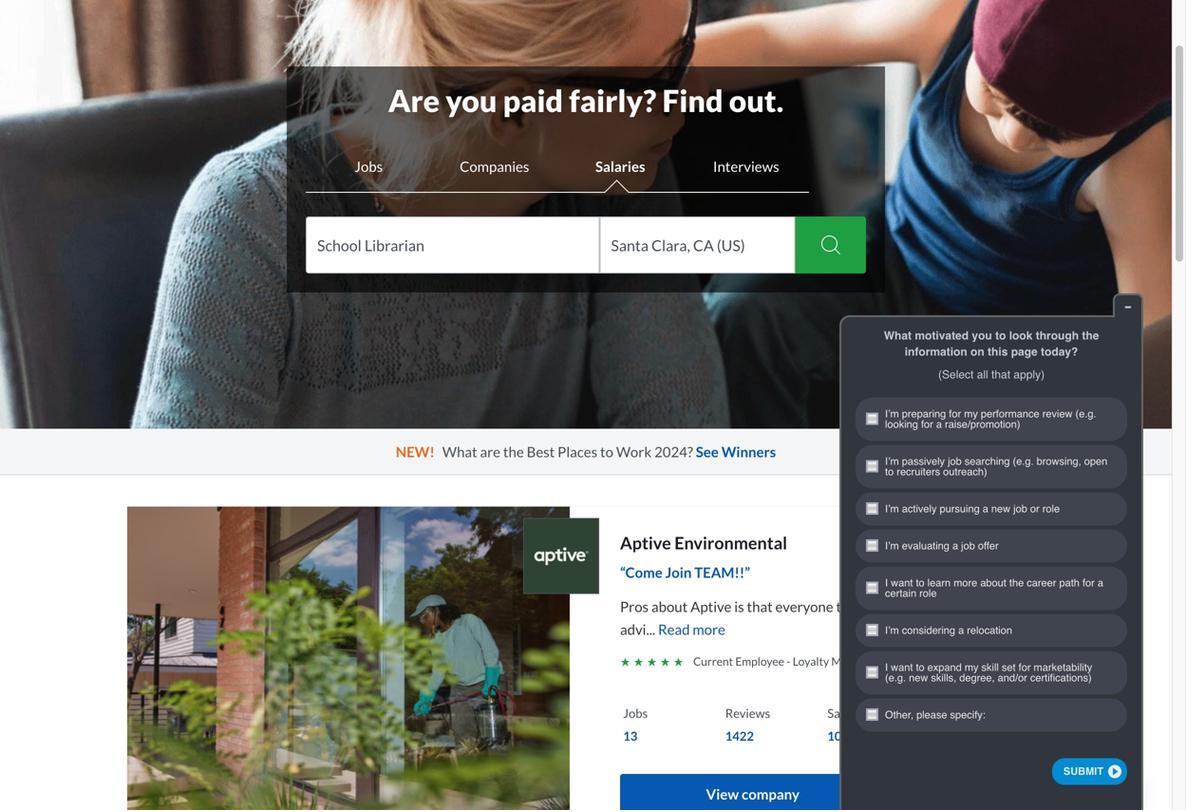 Task type: vqa. For each thing, say whether or not it's contained in the screenshot.
Loyalty
yes



Task type: locate. For each thing, give the bounding box(es) containing it.
is
[[734, 598, 744, 615]]

role down browsing,
[[1043, 503, 1060, 515]]

about inside pros about aptive is that everyone that you encounter for help or advi...
[[651, 598, 688, 615]]

0 horizontal spatial role
[[919, 588, 937, 599]]

0 horizontal spatial about
[[651, 598, 688, 615]]

for right 'looking'
[[921, 419, 933, 430]]

1 horizontal spatial salaries
[[827, 706, 870, 721]]

want
[[891, 577, 913, 589], [891, 662, 913, 674]]

for right preparing
[[949, 408, 961, 420]]

1 vertical spatial interviews
[[930, 706, 987, 721]]

i left the learn
[[885, 577, 888, 589]]

out.
[[729, 82, 784, 119]]

1 vertical spatial role
[[919, 588, 937, 599]]

"come
[[620, 564, 663, 581]]

to
[[995, 329, 1006, 342], [600, 443, 614, 460], [885, 466, 894, 478], [916, 577, 925, 589], [916, 662, 925, 674]]

my left performance in the bottom of the page
[[964, 408, 978, 420]]

1 horizontal spatial you
[[865, 598, 888, 615]]

places
[[558, 443, 598, 460]]

want inside 'i want to learn more about the career path for a certain role'
[[891, 577, 913, 589]]

1 vertical spatial my
[[965, 662, 979, 674]]

the inside 'what motivated you to look through the information on this page today? (select all that apply)'
[[1082, 329, 1099, 342]]

0 horizontal spatial the
[[503, 443, 524, 460]]

1 vertical spatial aptive
[[691, 598, 732, 615]]

1 vertical spatial jobs
[[623, 706, 648, 721]]

0 horizontal spatial what
[[442, 443, 477, 460]]

you up on
[[972, 329, 992, 342]]

join
[[665, 564, 692, 581]]

aptive up "come
[[620, 532, 671, 553]]

(e.g.
[[1076, 408, 1097, 420], [1013, 456, 1034, 467], [885, 672, 906, 684]]

or inside pros about aptive is that everyone that you encounter for help or advi...
[[1008, 598, 1022, 615]]

(e.g. inside i want to expand my skill set for marketability (e.g. new skills, degree,  and/or certifications)
[[885, 672, 906, 684]]

the for i want to learn more about the career path for a certain role
[[1009, 577, 1024, 589]]

aptive inside pros about aptive is that everyone that you encounter for help or advi...
[[691, 598, 732, 615]]

what inside 'what motivated you to look through the information on this page today? (select all that apply)'
[[884, 329, 912, 342]]

read more link
[[655, 621, 726, 638]]

that right the all
[[992, 368, 1011, 381]]

looking
[[885, 419, 918, 430]]

the left 'career'
[[1009, 577, 1024, 589]]

3 i'm from the top
[[885, 503, 899, 515]]

i want to learn more about the career path for a certain role
[[885, 577, 1104, 599]]

i'm actively pursuing a new job or role
[[885, 503, 1060, 515]]

review
[[1043, 408, 1073, 420]]

1 vertical spatial more
[[693, 621, 726, 638]]

jobs
[[355, 158, 383, 175], [623, 706, 648, 721]]

i'm left actively
[[885, 503, 899, 515]]

(select
[[938, 368, 974, 381]]

interviews down out. at the right of the page
[[713, 158, 779, 175]]

that inside 'what motivated you to look through the information on this page today? (select all that apply)'
[[992, 368, 1011, 381]]

salaries down fairly?
[[595, 158, 645, 175]]

more
[[954, 577, 978, 589], [693, 621, 726, 638]]

i'm up in
[[885, 625, 899, 636]]

for left help
[[958, 598, 976, 615]]

0 vertical spatial more
[[954, 577, 978, 589]]

i inside i want to expand my skill set for marketability (e.g. new skills, degree,  and/or certifications)
[[885, 662, 888, 674]]

new inside i want to expand my skill set for marketability (e.g. new skills, degree,  and/or certifications)
[[909, 672, 928, 684]]

outreach)
[[943, 466, 987, 478]]

i'm inside i'm preparing for my performance review (e.g. looking for a raise/promotion)
[[885, 408, 899, 420]]

homepage highlight image image
[[550, 293, 622, 316]]

pros
[[620, 598, 649, 615]]

1 horizontal spatial (e.g.
[[1013, 456, 1034, 467]]

specify:
[[950, 709, 986, 721]]

role
[[1043, 503, 1060, 515], [919, 588, 937, 599]]

job down i'm passively job searching (e.g. browsing, open to recruiters outreach)
[[1014, 503, 1027, 515]]

new up 'offer'
[[991, 503, 1011, 515]]

0 horizontal spatial you
[[446, 82, 497, 119]]

new
[[991, 503, 1011, 515], [909, 672, 928, 684]]

"come join team!!" link
[[620, 561, 1029, 590]]

new!
[[396, 443, 435, 460]]

0 vertical spatial aptive
[[620, 532, 671, 553]]

want inside i want to expand my skill set for marketability (e.g. new skills, degree,  and/or certifications)
[[891, 662, 913, 674]]

view
[[706, 785, 739, 803]]

5 i'm from the top
[[885, 625, 899, 636]]

(e.g. down in
[[885, 672, 906, 684]]

the right through
[[1082, 329, 1099, 342]]

0 horizontal spatial new
[[909, 672, 928, 684]]

livermore,
[[890, 655, 944, 668]]

you
[[446, 82, 497, 119], [972, 329, 992, 342], [865, 598, 888, 615]]

for right set
[[1019, 662, 1031, 674]]

new down the livermore, at the bottom of page
[[909, 672, 928, 684]]

that
[[992, 368, 1011, 381], [747, 598, 773, 615], [836, 598, 862, 615]]

job right the passively
[[948, 456, 962, 467]]

jobs for jobs 13
[[623, 706, 648, 721]]

for right "path" at the right
[[1083, 577, 1095, 589]]

more up current
[[693, 621, 726, 638]]

or
[[1030, 503, 1040, 515], [1008, 598, 1022, 615]]

a right "path" at the right
[[1098, 577, 1104, 589]]

1 horizontal spatial or
[[1030, 503, 1040, 515]]

i'm preparing for my performance review (e.g. looking for a raise/promotion)
[[885, 408, 1097, 430]]

1 vertical spatial i
[[885, 662, 888, 674]]

1 horizontal spatial more
[[954, 577, 978, 589]]

that down "come join team!!" link
[[836, 598, 862, 615]]

2 vertical spatial (e.g.
[[885, 672, 906, 684]]

and/or
[[998, 672, 1027, 684]]

companies
[[460, 158, 529, 175]]

more inside 'i want to learn more about the career path for a certain role'
[[954, 577, 978, 589]]

0 vertical spatial job
[[948, 456, 962, 467]]

certifications)
[[1030, 672, 1092, 684]]

about
[[980, 577, 1007, 589], [651, 598, 688, 615]]

1 horizontal spatial the
[[1009, 577, 1024, 589]]

1 my from the top
[[964, 408, 978, 420]]

preparing
[[902, 408, 946, 420]]

to left expand at bottom right
[[916, 662, 925, 674]]

None field
[[306, 217, 600, 274], [600, 217, 796, 274]]

new! what are the best places to work 2024? see winners
[[396, 443, 776, 460]]

encounter
[[890, 598, 955, 615]]

0 vertical spatial or
[[1030, 503, 1040, 515]]

want right in
[[891, 662, 913, 674]]

my
[[964, 408, 978, 420], [965, 662, 979, 674]]

1 horizontal spatial aptive
[[691, 598, 732, 615]]

0 vertical spatial about
[[980, 577, 1007, 589]]

1 horizontal spatial about
[[980, 577, 1007, 589]]

0 horizontal spatial or
[[1008, 598, 1022, 615]]

aptive left the is
[[691, 598, 732, 615]]

2 i'm from the top
[[885, 456, 899, 467]]

interviews down skills,
[[930, 706, 987, 721]]

0 horizontal spatial jobs
[[355, 158, 383, 175]]

to left recruiters
[[885, 466, 894, 478]]

(e.g. right the review
[[1076, 408, 1097, 420]]

a right the evaluating
[[953, 540, 958, 552]]

are
[[388, 82, 440, 119]]

(e.g. inside i'm passively job searching (e.g. browsing, open to recruiters outreach)
[[1013, 456, 1034, 467]]

other,
[[885, 709, 914, 721]]

i'm left the evaluating
[[885, 540, 899, 552]]

certain
[[885, 588, 917, 599]]

or right help
[[1008, 598, 1022, 615]]

2 horizontal spatial that
[[992, 368, 1011, 381]]

0 vertical spatial my
[[964, 408, 978, 420]]

2 my from the top
[[965, 662, 979, 674]]

are you paid fairly? find out.
[[388, 82, 784, 119]]

i inside 'i want to learn more about the career path for a certain role'
[[885, 577, 888, 589]]

for
[[949, 408, 961, 420], [921, 419, 933, 430], [1083, 577, 1095, 589], [958, 598, 976, 615], [1019, 662, 1031, 674]]

or down browsing,
[[1030, 503, 1040, 515]]

4 i'm from the top
[[885, 540, 899, 552]]

company
[[742, 785, 800, 803]]

(e.g. left browsing,
[[1013, 456, 1034, 467]]

1 horizontal spatial interviews
[[930, 706, 987, 721]]

0 horizontal spatial that
[[747, 598, 773, 615]]

1 horizontal spatial that
[[836, 598, 862, 615]]

role right the certain
[[919, 588, 937, 599]]

considering
[[902, 625, 955, 636]]

1 vertical spatial want
[[891, 662, 913, 674]]

salaries up 1099
[[827, 706, 870, 721]]

i'm for i'm evaluating a job offer
[[885, 540, 899, 552]]

0 horizontal spatial salaries
[[595, 158, 645, 175]]

2 horizontal spatial you
[[972, 329, 992, 342]]

2024?
[[654, 443, 693, 460]]

winners
[[722, 443, 776, 460]]

for inside 'i want to learn more about the career path for a certain role'
[[1083, 577, 1095, 589]]

a inside 'i want to learn more about the career path for a certain role'
[[1098, 577, 1104, 589]]

1 vertical spatial the
[[503, 443, 524, 460]]

1 vertical spatial what
[[442, 443, 477, 460]]

0 vertical spatial salaries
[[595, 158, 645, 175]]

1 i from the top
[[885, 577, 888, 589]]

you right are
[[446, 82, 497, 119]]

1 vertical spatial (e.g.
[[1013, 456, 1034, 467]]

about up read
[[651, 598, 688, 615]]

1 vertical spatial salaries
[[827, 706, 870, 721]]

2 horizontal spatial (e.g.
[[1076, 408, 1097, 420]]

want for i want to expand my skill set for marketability (e.g. new skills, degree,  and/or certifications)
[[891, 662, 913, 674]]

0 vertical spatial jobs
[[355, 158, 383, 175]]

learn
[[928, 577, 951, 589]]

2 vertical spatial the
[[1009, 577, 1024, 589]]

1 vertical spatial about
[[651, 598, 688, 615]]

interviews
[[713, 158, 779, 175], [930, 706, 987, 721]]

i left the livermore, at the bottom of page
[[885, 662, 888, 674]]

i'm inside i'm passively job searching (e.g. browsing, open to recruiters outreach)
[[885, 456, 899, 467]]

0 vertical spatial interviews
[[713, 158, 779, 175]]

1 horizontal spatial jobs
[[623, 706, 648, 721]]

0 horizontal spatial more
[[693, 621, 726, 638]]

1 vertical spatial or
[[1008, 598, 1022, 615]]

i for i want to expand my skill set for marketability (e.g. new skills, degree,  and/or certifications)
[[885, 662, 888, 674]]

2 want from the top
[[891, 662, 913, 674]]

the
[[1082, 329, 1099, 342], [503, 443, 524, 460], [1009, 577, 1024, 589]]

a
[[936, 419, 942, 430], [983, 503, 989, 515], [953, 540, 958, 552], [1098, 577, 1104, 589], [958, 625, 964, 636]]

set
[[1002, 662, 1016, 674]]

job inside i'm passively job searching (e.g. browsing, open to recruiters outreach)
[[948, 456, 962, 467]]

everyone
[[776, 598, 834, 615]]

skill
[[982, 662, 999, 674]]

0 horizontal spatial interviews
[[713, 158, 779, 175]]

other, please specify:
[[885, 709, 986, 721]]

0 vertical spatial role
[[1043, 503, 1060, 515]]

that right the is
[[747, 598, 773, 615]]

through
[[1036, 329, 1079, 342]]

actively
[[902, 503, 937, 515]]

i'm for i'm actively pursuing a new job or role
[[885, 503, 899, 515]]

2 i from the top
[[885, 662, 888, 674]]

expand
[[928, 662, 962, 674]]

0 vertical spatial i
[[885, 577, 888, 589]]

i'm left preparing
[[885, 408, 899, 420]]

1 horizontal spatial what
[[884, 329, 912, 342]]

1 none field from the left
[[306, 217, 600, 274]]

1 horizontal spatial role
[[1043, 503, 1060, 515]]

a right 'looking'
[[936, 419, 942, 430]]

i'm passively job searching (e.g. browsing, open to recruiters outreach)
[[885, 456, 1108, 478]]

jobs for jobs
[[355, 158, 383, 175]]

1 vertical spatial you
[[972, 329, 992, 342]]

the inside 'i want to learn more about the career path for a certain role'
[[1009, 577, 1024, 589]]

2 none field from the left
[[600, 217, 796, 274]]

to left the learn
[[916, 577, 925, 589]]

1 vertical spatial new
[[909, 672, 928, 684]]

to up this
[[995, 329, 1006, 342]]

2 vertical spatial you
[[865, 598, 888, 615]]

i'm evaluating a job offer
[[885, 540, 999, 552]]

1 i'm from the top
[[885, 408, 899, 420]]

2 horizontal spatial the
[[1082, 329, 1099, 342]]

0 vertical spatial new
[[991, 503, 1011, 515]]

0 horizontal spatial (e.g.
[[885, 672, 906, 684]]

motivated
[[915, 329, 969, 342]]

0 vertical spatial the
[[1082, 329, 1099, 342]]

what left the "are"
[[442, 443, 477, 460]]

1 vertical spatial job
[[1014, 503, 1027, 515]]

team!!"
[[694, 564, 750, 581]]

what up information
[[884, 329, 912, 342]]

i'm left the passively
[[885, 456, 899, 467]]

the right the "are"
[[503, 443, 524, 460]]

for inside i want to expand my skill set for marketability (e.g. new skills, degree,  and/or certifications)
[[1019, 662, 1031, 674]]

0 vertical spatial (e.g.
[[1076, 408, 1097, 420]]

0 vertical spatial want
[[891, 577, 913, 589]]

about up help
[[980, 577, 1007, 589]]

0 vertical spatial what
[[884, 329, 912, 342]]

1 want from the top
[[891, 577, 913, 589]]

job left 'offer'
[[961, 540, 975, 552]]

2 vertical spatial job
[[961, 540, 975, 552]]

want up encounter
[[891, 577, 913, 589]]

want for i want to learn more about the career path for a certain role
[[891, 577, 913, 589]]

this
[[988, 345, 1008, 359]]

degree,
[[960, 672, 995, 684]]

you left encounter
[[865, 598, 888, 615]]

my left skill
[[965, 662, 979, 674]]

more right the learn
[[954, 577, 978, 589]]

i'm for i'm preparing for my performance review (e.g. looking for a raise/promotion)
[[885, 408, 899, 420]]



Task type: describe. For each thing, give the bounding box(es) containing it.
to inside i want to expand my skill set for marketability (e.g. new skills, degree,  and/or certifications)
[[916, 662, 925, 674]]

for inside pros about aptive is that everyone that you encounter for help or advi...
[[958, 598, 976, 615]]

reviews 1422
[[725, 706, 770, 744]]

information
[[905, 345, 968, 359]]

Location field
[[611, 217, 784, 274]]

read more
[[655, 621, 726, 638]]

searching
[[965, 456, 1010, 467]]

recruiters
[[897, 466, 940, 478]]

a right pursuing
[[983, 503, 989, 515]]

to inside 'i want to learn more about the career path for a certain role'
[[916, 577, 925, 589]]

ca
[[946, 655, 961, 668]]

page
[[1011, 345, 1038, 359]]

you inside 'what motivated you to look through the information on this page today? (select all that apply)'
[[972, 329, 992, 342]]

i'm for i'm considering a relocation
[[885, 625, 899, 636]]

i'm for i'm passively job searching (e.g. browsing, open to recruiters outreach)
[[885, 456, 899, 467]]

relocation
[[967, 625, 1012, 636]]

employee
[[735, 655, 784, 668]]

reviews
[[725, 706, 770, 721]]

a inside i'm preparing for my performance review (e.g. looking for a raise/promotion)
[[936, 419, 942, 430]]

Keyword field
[[317, 217, 588, 274]]

advi...
[[620, 621, 655, 638]]

submit
[[1064, 766, 1104, 777]]

my inside i want to expand my skill set for marketability (e.g. new skills, degree,  and/or certifications)
[[965, 662, 979, 674]]

offer
[[978, 540, 999, 552]]

see
[[696, 443, 719, 460]]

career
[[1027, 577, 1057, 589]]

apply)
[[1014, 368, 1045, 381]]

path
[[1059, 577, 1080, 589]]

look
[[1009, 329, 1033, 342]]

a left relocation
[[958, 625, 964, 636]]

open
[[1084, 456, 1108, 467]]

1422
[[725, 728, 754, 744]]

my inside i'm preparing for my performance review (e.g. looking for a raise/promotion)
[[964, 408, 978, 420]]

1 horizontal spatial new
[[991, 503, 1011, 515]]

salaries 1099
[[827, 706, 870, 744]]

are
[[480, 443, 501, 460]]

performance
[[981, 408, 1040, 420]]

manager
[[831, 655, 876, 668]]

i for i want to learn more about the career path for a certain role
[[885, 577, 888, 589]]

aptive environmental
[[620, 532, 787, 553]]

you inside pros about aptive is that everyone that you encounter for help or advi...
[[865, 598, 888, 615]]

best
[[527, 443, 555, 460]]

skills,
[[931, 672, 957, 684]]

(e.g. inside i'm preparing for my performance review (e.g. looking for a raise/promotion)
[[1076, 408, 1097, 420]]

salaries for salaries
[[595, 158, 645, 175]]

view company link
[[620, 774, 886, 810]]

salaries for salaries 1099
[[827, 706, 870, 721]]

loyalty
[[793, 655, 829, 668]]

role inside 'i want to learn more about the career path for a certain role'
[[919, 588, 937, 599]]

1099
[[827, 728, 856, 744]]

paid
[[503, 82, 563, 119]]

pursuing
[[940, 503, 980, 515]]

to inside 'what motivated you to look through the information on this page today? (select all that apply)'
[[995, 329, 1006, 342]]

find
[[662, 82, 723, 119]]

today?
[[1041, 345, 1078, 359]]

raise/promotion)
[[945, 419, 1021, 430]]

help
[[979, 598, 1006, 615]]

passively
[[902, 456, 945, 467]]

about inside 'i want to learn more about the career path for a certain role'
[[980, 577, 1007, 589]]

read
[[658, 621, 690, 638]]

to left work
[[600, 443, 614, 460]]

all
[[977, 368, 988, 381]]

to inside i'm passively job searching (e.g. browsing, open to recruiters outreach)
[[885, 466, 894, 478]]

browsing,
[[1037, 456, 1081, 467]]

please
[[917, 709, 947, 721]]

-
[[787, 655, 791, 668]]

13
[[623, 728, 638, 744]]

interviews link
[[926, 702, 1029, 747]]

current
[[693, 655, 733, 668]]

the for what motivated you to look through the information on this page today? (select all that apply)
[[1082, 329, 1099, 342]]

pros about aptive is that everyone that you encounter for help or advi...
[[620, 598, 1022, 638]]

0 horizontal spatial aptive
[[620, 532, 671, 553]]

view company
[[706, 785, 800, 803]]

on
[[971, 345, 985, 359]]

what motivated you to look through the information on this page today? (select all that apply)
[[884, 329, 1099, 381]]

"come join team!!"
[[620, 564, 750, 581]]

fairly?
[[569, 82, 657, 119]]

none field location
[[600, 217, 796, 274]]

in
[[878, 655, 888, 668]]

current employee - loyalty manager in livermore, ca
[[693, 655, 961, 668]]

jobs 13
[[623, 706, 648, 744]]

0 vertical spatial you
[[446, 82, 497, 119]]

i want to expand my skill set for marketability (e.g. new skills, degree,  and/or certifications)
[[885, 662, 1092, 684]]

environmental
[[675, 532, 787, 553]]

none field keyword
[[306, 217, 600, 274]]

evaluating
[[902, 540, 950, 552]]



